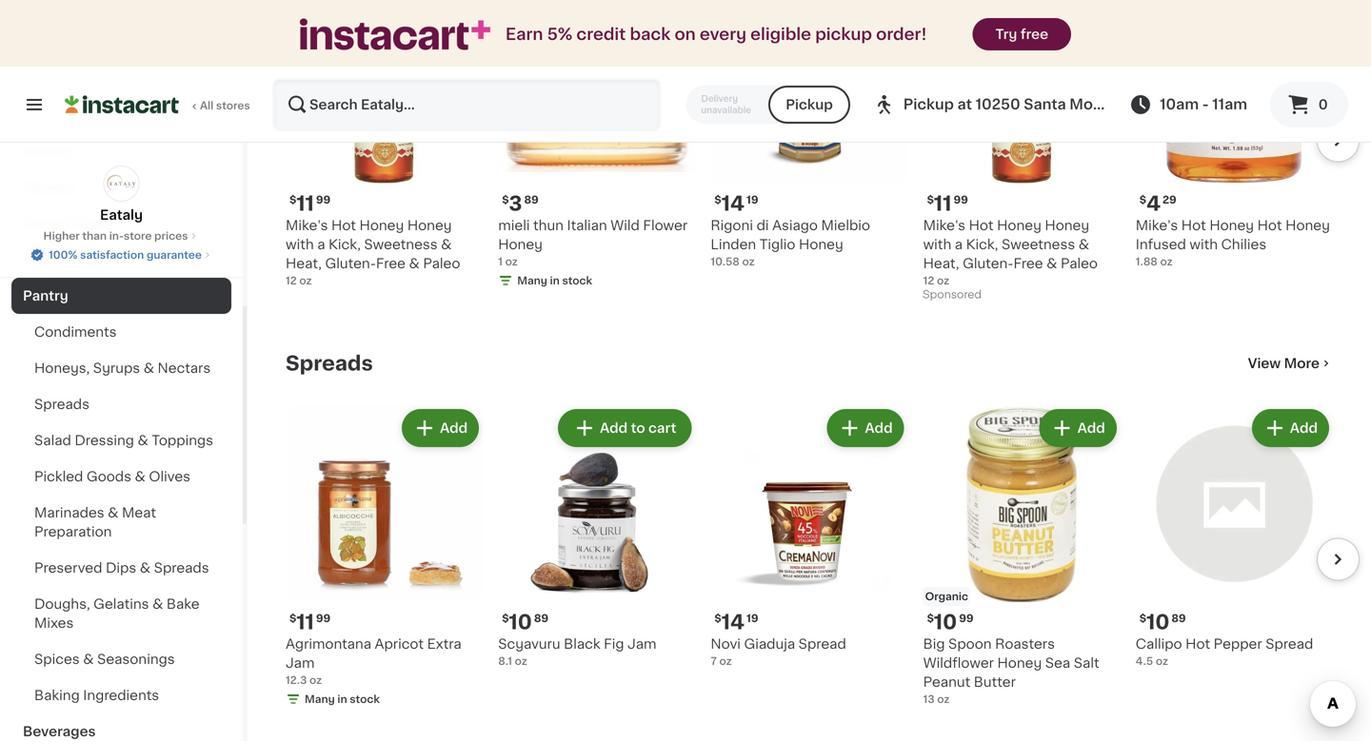 Task type: vqa. For each thing, say whether or not it's contained in the screenshot.
the $ 15 99
no



Task type: locate. For each thing, give the bounding box(es) containing it.
0 horizontal spatial sweetness
[[364, 238, 438, 252]]

&
[[63, 217, 74, 231], [441, 238, 452, 252], [1079, 238, 1090, 252], [65, 253, 76, 267], [409, 257, 420, 271], [1047, 257, 1058, 271], [144, 362, 154, 375], [138, 434, 148, 448], [135, 471, 146, 484], [108, 507, 119, 520], [140, 562, 151, 575], [152, 598, 163, 612], [83, 653, 94, 667]]

many in stock for 3
[[517, 276, 593, 286]]

0 horizontal spatial many in stock
[[305, 695, 380, 706]]

0 horizontal spatial 10
[[509, 613, 532, 633]]

hot
[[331, 219, 356, 233], [969, 219, 994, 233], [1182, 219, 1207, 233], [1258, 219, 1283, 233], [1186, 638, 1211, 652]]

many in stock
[[517, 276, 593, 286], [305, 695, 380, 706]]

2 add button from the left
[[829, 411, 903, 446]]

2 gluten- from the left
[[963, 257, 1014, 271]]

view more
[[1248, 357, 1320, 371]]

add to cart button
[[560, 411, 690, 446]]

3 10 from the left
[[1147, 613, 1170, 633]]

4 add from the left
[[1078, 422, 1106, 435]]

1 horizontal spatial free
[[1014, 257, 1044, 271]]

paleo
[[423, 257, 460, 271], [1061, 257, 1098, 271]]

1 horizontal spatial paleo
[[1061, 257, 1098, 271]]

0 horizontal spatial pickup
[[786, 98, 833, 111]]

19 up giaduja
[[747, 614, 759, 625]]

pickup inside popup button
[[904, 98, 954, 111]]

$ 14 19 for 11
[[715, 194, 759, 214]]

0 horizontal spatial with
[[286, 238, 314, 252]]

pickup for pickup
[[786, 98, 833, 111]]

None search field
[[272, 78, 661, 131]]

0 horizontal spatial spread
[[799, 638, 847, 652]]

paleo left 1.88
[[1061, 257, 1098, 271]]

10250
[[976, 98, 1021, 111]]

0 horizontal spatial in
[[338, 695, 347, 706]]

$ 10 89 up callipo
[[1140, 613, 1186, 633]]

product group
[[286, 0, 483, 289], [498, 0, 696, 293], [711, 0, 908, 270], [924, 0, 1121, 306], [286, 406, 483, 712], [498, 406, 696, 670], [711, 406, 908, 670], [924, 406, 1121, 708], [1136, 406, 1333, 670]]

0 horizontal spatial mike's
[[286, 219, 328, 233]]

1 vertical spatial many
[[305, 695, 335, 706]]

1 vertical spatial $ 14 19
[[715, 613, 759, 633]]

oz inside big spoon roasters wildflower honey sea salt peanut butter 13 oz
[[938, 695, 950, 706]]

10 for scyavuru
[[509, 613, 532, 633]]

in inside product group
[[550, 276, 560, 286]]

89 for 10
[[534, 614, 549, 625]]

1 horizontal spatial gluten-
[[963, 257, 1014, 271]]

1 add button from the left
[[404, 411, 477, 446]]

1 horizontal spatial many
[[517, 276, 548, 286]]

kick,
[[329, 238, 361, 252], [966, 238, 999, 252]]

many in stock down 'agrimontana apricot extra jam 12.3 oz'
[[305, 695, 380, 706]]

0 horizontal spatial jam
[[286, 657, 315, 671]]

0 horizontal spatial gluten-
[[325, 257, 376, 271]]

many down the 12.3
[[305, 695, 335, 706]]

1 free from the left
[[376, 257, 406, 271]]

2 horizontal spatial spreads
[[286, 354, 373, 374]]

89 inside $ 3 89
[[524, 195, 539, 205]]

add button
[[404, 411, 477, 446], [829, 411, 903, 446], [1042, 411, 1115, 446], [1254, 411, 1328, 446]]

$ inside $ 4 29
[[1140, 195, 1147, 205]]

add button for $ 10 89
[[1254, 411, 1328, 446]]

1 horizontal spatial jam
[[628, 638, 657, 652]]

alcohol link
[[11, 170, 231, 206]]

3 with from the left
[[1190, 238, 1218, 252]]

stock down mieli thun italian wild flower honey 1 oz at the top
[[562, 276, 593, 286]]

0 vertical spatial many
[[517, 276, 548, 286]]

spices & seasonings link
[[11, 642, 231, 678]]

14 up rigoni
[[722, 194, 745, 214]]

add button for $ 10 99
[[1042, 411, 1115, 446]]

pepper
[[1214, 638, 1263, 652]]

0 horizontal spatial kick,
[[329, 238, 361, 252]]

jam right fig
[[628, 638, 657, 652]]

1 vertical spatial in
[[338, 695, 347, 706]]

2 spread from the left
[[1266, 638, 1314, 652]]

2 14 from the top
[[722, 613, 745, 633]]

novi giaduja spread 7 oz
[[711, 638, 847, 667]]

preserved dips & spreads
[[34, 562, 209, 575]]

$ 14 19 up rigoni
[[715, 194, 759, 214]]

0 horizontal spatial spreads link
[[11, 387, 231, 423]]

10 up scyavuru
[[509, 613, 532, 633]]

100% satisfaction guarantee button
[[30, 244, 213, 263]]

1 vertical spatial 14
[[722, 613, 745, 633]]

preparation
[[34, 526, 112, 539]]

$ inside $ 3 89
[[502, 195, 509, 205]]

all
[[200, 100, 214, 111]]

honey inside mieli thun italian wild flower honey 1 oz
[[498, 238, 543, 252]]

beverages link
[[11, 714, 231, 742]]

1 10 from the left
[[509, 613, 532, 633]]

in-
[[109, 231, 124, 241]]

3 add from the left
[[865, 422, 893, 435]]

0
[[1319, 98, 1328, 111]]

$ 14 19 up novi
[[715, 613, 759, 633]]

14 for 11
[[722, 194, 745, 214]]

pickled goods & olives link
[[11, 459, 231, 495]]

0 horizontal spatial spreads
[[34, 398, 90, 411]]

2 horizontal spatial mike's
[[1136, 219, 1178, 233]]

10 up callipo
[[1147, 613, 1170, 633]]

1 sweetness from the left
[[364, 238, 438, 252]]

2 item carousel region from the top
[[259, 398, 1360, 741]]

roasters
[[995, 638, 1055, 652]]

instacart logo image
[[65, 93, 179, 116]]

in for 11
[[338, 695, 347, 706]]

0 vertical spatial jam
[[628, 638, 657, 652]]

pickup down eligible
[[786, 98, 833, 111]]

89
[[524, 195, 539, 205], [534, 614, 549, 625], [1172, 614, 1186, 625]]

10.58
[[711, 257, 740, 267]]

29
[[1163, 195, 1177, 205]]

14 up novi
[[722, 613, 745, 633]]

$ 3 89
[[502, 194, 539, 214]]

spread right giaduja
[[799, 638, 847, 652]]

scyavuru black fig jam 8.1 oz
[[498, 638, 657, 667]]

more
[[1285, 357, 1320, 371]]

1 horizontal spatial many in stock
[[517, 276, 593, 286]]

mielbio
[[822, 219, 871, 233]]

wildflower
[[924, 657, 994, 671]]

jam
[[628, 638, 657, 652], [286, 657, 315, 671]]

1 horizontal spatial pickup
[[904, 98, 954, 111]]

$ 11 99 for 10
[[290, 613, 331, 633]]

mike's
[[286, 219, 328, 233], [924, 219, 966, 233], [1136, 219, 1178, 233]]

8.1
[[498, 657, 512, 667]]

hot inside callipo hot pepper spread 4.5 oz
[[1186, 638, 1211, 652]]

in down 'agrimontana apricot extra jam 12.3 oz'
[[338, 695, 347, 706]]

item carousel region
[[259, 0, 1360, 322], [259, 398, 1360, 741]]

2 heat, from the left
[[924, 257, 960, 271]]

1 horizontal spatial kick,
[[966, 238, 999, 252]]

pickup inside button
[[786, 98, 833, 111]]

4 add button from the left
[[1254, 411, 1328, 446]]

89 right 3
[[524, 195, 539, 205]]

oz inside novi giaduja spread 7 oz
[[720, 657, 732, 667]]

stock
[[562, 276, 593, 286], [350, 695, 380, 706]]

oz
[[742, 257, 755, 267], [505, 257, 518, 267], [1161, 257, 1173, 267], [299, 276, 312, 286], [937, 276, 950, 286], [720, 657, 732, 667], [515, 657, 527, 667], [1156, 657, 1169, 667], [310, 676, 322, 686], [938, 695, 950, 706]]

jam inside 'agrimontana apricot extra jam 12.3 oz'
[[286, 657, 315, 671]]

99
[[316, 195, 331, 205], [954, 195, 968, 205], [316, 614, 331, 625], [959, 614, 974, 625]]

2 $ 10 89 from the left
[[1140, 613, 1186, 633]]

butter
[[974, 676, 1016, 690]]

19 up di on the top right of the page
[[747, 195, 759, 205]]

2 12 from the left
[[924, 276, 935, 286]]

oz inside rigoni di asiago mielbio linden tiglio honey 10.58 oz
[[742, 257, 755, 267]]

14 for 10
[[722, 613, 745, 633]]

in
[[550, 276, 560, 286], [338, 695, 347, 706]]

paleo left 1
[[423, 257, 460, 271]]

0 vertical spatial $ 14 19
[[715, 194, 759, 214]]

2 horizontal spatial 10
[[1147, 613, 1170, 633]]

1 horizontal spatial 10
[[934, 613, 957, 633]]

1 spread from the left
[[799, 638, 847, 652]]

spread inside novi giaduja spread 7 oz
[[799, 638, 847, 652]]

dairy & eggs link
[[11, 206, 231, 242]]

0 vertical spatial item carousel region
[[259, 0, 1360, 322]]

2 19 from the top
[[747, 614, 759, 625]]

4.5
[[1136, 657, 1154, 667]]

0 horizontal spatial stock
[[350, 695, 380, 706]]

1 horizontal spatial in
[[550, 276, 560, 286]]

0 horizontal spatial free
[[376, 257, 406, 271]]

many down thun
[[517, 276, 548, 286]]

1 vertical spatial jam
[[286, 657, 315, 671]]

many for 3
[[517, 276, 548, 286]]

spices & seasonings
[[34, 653, 175, 667]]

5 add from the left
[[1290, 422, 1318, 435]]

sponsored badge image
[[924, 290, 981, 301]]

add for $ 11 99
[[440, 422, 468, 435]]

1 vertical spatial many in stock
[[305, 695, 380, 706]]

10 up "big"
[[934, 613, 957, 633]]

0 horizontal spatial heat,
[[286, 257, 322, 271]]

mike's inside 'mike's hot honey hot honey infused with chilies 1.88 oz'
[[1136, 219, 1178, 233]]

jam for agrimontana
[[286, 657, 315, 671]]

1 19 from the top
[[747, 195, 759, 205]]

many in stock for 11
[[305, 695, 380, 706]]

monica
[[1070, 98, 1125, 111]]

add button for $ 11 99
[[404, 411, 477, 446]]

1 $ 14 19 from the top
[[715, 194, 759, 214]]

0 vertical spatial many in stock
[[517, 276, 593, 286]]

1 vertical spatial item carousel region
[[259, 398, 1360, 741]]

pantry
[[23, 290, 68, 303]]

stock down 'agrimontana apricot extra jam 12.3 oz'
[[350, 695, 380, 706]]

than
[[82, 231, 107, 241]]

toppings
[[152, 434, 213, 448]]

preserved
[[34, 562, 102, 575]]

1 horizontal spatial sweetness
[[1002, 238, 1076, 252]]

$ 10 89 up scyavuru
[[502, 613, 549, 633]]

product group containing 3
[[498, 0, 696, 293]]

1 12 from the left
[[286, 276, 297, 286]]

stock for 3
[[562, 276, 593, 286]]

all stores
[[200, 100, 250, 111]]

syrups
[[93, 362, 140, 375]]

in down mieli thun italian wild flower honey 1 oz at the top
[[550, 276, 560, 286]]

0 horizontal spatial paleo
[[423, 257, 460, 271]]

spreads link
[[286, 352, 373, 375], [11, 387, 231, 423]]

rigoni di asiago mielbio linden tiglio honey 10.58 oz
[[711, 219, 871, 267]]

add button for $ 14 19
[[829, 411, 903, 446]]

honeys, syrups & nectars
[[34, 362, 211, 375]]

jam up the 12.3
[[286, 657, 315, 671]]

1 horizontal spatial $ 10 89
[[1140, 613, 1186, 633]]

2 mike's from the left
[[924, 219, 966, 233]]

spread inside callipo hot pepper spread 4.5 oz
[[1266, 638, 1314, 652]]

0 vertical spatial in
[[550, 276, 560, 286]]

0 horizontal spatial $ 10 89
[[502, 613, 549, 633]]

11am
[[1213, 98, 1248, 111]]

1 horizontal spatial spreads
[[154, 562, 209, 575]]

alcohol
[[23, 181, 75, 194]]

0 vertical spatial 19
[[747, 195, 759, 205]]

& inside doughs, gelatins & bake mixes
[[152, 598, 163, 612]]

2 10 from the left
[[934, 613, 957, 633]]

rice
[[79, 253, 110, 267]]

big spoon roasters wildflower honey sea salt peanut butter 13 oz
[[924, 638, 1100, 706]]

1 14 from the top
[[722, 194, 745, 214]]

0 vertical spatial stock
[[562, 276, 593, 286]]

spread right pepper
[[1266, 638, 1314, 652]]

0 vertical spatial spreads link
[[286, 352, 373, 375]]

89 for 11
[[524, 195, 539, 205]]

prices
[[154, 231, 188, 241]]

1 vertical spatial 19
[[747, 614, 759, 625]]

1 a from the left
[[317, 238, 325, 252]]

$ 11 99 for 3
[[290, 194, 331, 214]]

2 horizontal spatial with
[[1190, 238, 1218, 252]]

stock inside product group
[[562, 276, 593, 286]]

0 horizontal spatial 12
[[286, 276, 297, 286]]

1 horizontal spatial a
[[955, 238, 963, 252]]

0 horizontal spatial a
[[317, 238, 325, 252]]

3 mike's from the left
[[1136, 219, 1178, 233]]

1 add from the left
[[440, 422, 468, 435]]

$ 11 99
[[290, 194, 331, 214], [927, 194, 968, 214], [290, 613, 331, 633]]

pickup
[[816, 26, 872, 42]]

try
[[996, 28, 1018, 41]]

1 kick, from the left
[[329, 238, 361, 252]]

1 horizontal spatial mike's
[[924, 219, 966, 233]]

0 horizontal spatial many
[[305, 695, 335, 706]]

1 horizontal spatial with
[[924, 238, 952, 252]]

3 add button from the left
[[1042, 411, 1115, 446]]

dips
[[106, 562, 136, 575]]

2 $ 14 19 from the top
[[715, 613, 759, 633]]

89 up callipo
[[1172, 614, 1186, 625]]

bakery link
[[11, 133, 231, 170]]

1 horizontal spatial stock
[[562, 276, 593, 286]]

10am - 11am link
[[1130, 93, 1248, 116]]

with inside 'mike's hot honey hot honey infused with chilies 1.88 oz'
[[1190, 238, 1218, 252]]

89 up scyavuru
[[534, 614, 549, 625]]

2 kick, from the left
[[966, 238, 999, 252]]

eataly
[[100, 209, 143, 222]]

thun
[[533, 219, 564, 233]]

0 vertical spatial 14
[[722, 194, 745, 214]]

1 horizontal spatial spread
[[1266, 638, 1314, 652]]

1 horizontal spatial heat,
[[924, 257, 960, 271]]

0 horizontal spatial mike's hot honey honey with a kick, sweetness & heat, gluten-free & paleo 12 oz
[[286, 219, 460, 286]]

1
[[498, 257, 503, 267]]

19 for 10
[[747, 614, 759, 625]]

1 horizontal spatial 12
[[924, 276, 935, 286]]

many in stock down mieli thun italian wild flower honey 1 oz at the top
[[517, 276, 593, 286]]

pickup left at
[[904, 98, 954, 111]]

2 add from the left
[[600, 422, 628, 435]]

eggs
[[78, 217, 112, 231]]

$ inside '$ 10 99'
[[927, 614, 934, 625]]

1 vertical spatial stock
[[350, 695, 380, 706]]

1 $ 10 89 from the left
[[502, 613, 549, 633]]

beverages
[[23, 726, 96, 739]]

12
[[286, 276, 297, 286], [924, 276, 935, 286]]

jam inside the scyavuru black fig jam 8.1 oz
[[628, 638, 657, 652]]

free
[[1021, 28, 1049, 41]]

11 for 10
[[297, 613, 314, 633]]

1 horizontal spatial mike's hot honey honey with a kick, sweetness & heat, gluten-free & paleo 12 oz
[[924, 219, 1098, 286]]



Task type: describe. For each thing, give the bounding box(es) containing it.
add for $ 10 89
[[1290, 422, 1318, 435]]

& inside 'link'
[[63, 217, 74, 231]]

2 vertical spatial spreads
[[154, 562, 209, 575]]

apricot
[[375, 638, 424, 652]]

baking
[[34, 690, 80, 703]]

view
[[1248, 357, 1281, 371]]

flower
[[643, 219, 688, 233]]

2 with from the left
[[924, 238, 952, 252]]

add for $ 10 99
[[1078, 422, 1106, 435]]

every
[[700, 26, 747, 42]]

0 vertical spatial spreads
[[286, 354, 373, 374]]

19 for 11
[[747, 195, 759, 205]]

$ 10 89 for callipo
[[1140, 613, 1186, 633]]

salt
[[1074, 657, 1100, 671]]

honey inside big spoon roasters wildflower honey sea salt peanut butter 13 oz
[[998, 657, 1042, 671]]

infused
[[1136, 238, 1187, 252]]

pasta & rice
[[23, 253, 110, 267]]

callipo
[[1136, 638, 1183, 652]]

order!
[[876, 26, 927, 42]]

many for 11
[[305, 695, 335, 706]]

& inside marinades & meat preparation
[[108, 507, 119, 520]]

eataly logo image
[[103, 166, 140, 202]]

honeys,
[[34, 362, 90, 375]]

meat
[[122, 507, 156, 520]]

to
[[631, 422, 645, 435]]

novi
[[711, 638, 741, 652]]

pickup at 10250 santa monica blvd. button
[[873, 78, 1165, 131]]

olives
[[149, 471, 190, 484]]

linden
[[711, 238, 756, 252]]

agrimontana
[[286, 638, 371, 652]]

2 paleo from the left
[[1061, 257, 1098, 271]]

service type group
[[686, 86, 850, 124]]

oz inside 'mike's hot honey hot honey infused with chilies 1.88 oz'
[[1161, 257, 1173, 267]]

nectars
[[158, 362, 211, 375]]

condiments link
[[11, 314, 231, 351]]

higher than in-store prices
[[43, 231, 188, 241]]

sea
[[1046, 657, 1071, 671]]

1 with from the left
[[286, 238, 314, 252]]

earn 5% credit back on every eligible pickup order!
[[506, 26, 927, 42]]

spoon
[[949, 638, 992, 652]]

mike's hot honey hot honey infused with chilies 1.88 oz
[[1136, 219, 1331, 267]]

1 mike's hot honey honey with a kick, sweetness & heat, gluten-free & paleo 12 oz from the left
[[286, 219, 460, 286]]

5%
[[547, 26, 573, 42]]

di
[[757, 219, 769, 233]]

pickup for pickup at 10250 santa monica blvd.
[[904, 98, 954, 111]]

honey inside rigoni di asiago mielbio linden tiglio honey 10.58 oz
[[799, 238, 844, 252]]

pickup at 10250 santa monica blvd.
[[904, 98, 1165, 111]]

gelatins
[[94, 598, 149, 612]]

instacart plus icon image
[[300, 18, 490, 50]]

agrimontana apricot extra jam 12.3 oz
[[286, 638, 462, 686]]

in for 3
[[550, 276, 560, 286]]

scyavuru
[[498, 638, 561, 652]]

2 sweetness from the left
[[1002, 238, 1076, 252]]

pickup button
[[769, 86, 850, 124]]

cart
[[649, 422, 677, 435]]

-
[[1203, 98, 1209, 111]]

add for $ 14 19
[[865, 422, 893, 435]]

satisfaction
[[80, 250, 144, 261]]

bakery
[[23, 145, 71, 158]]

dairy & eggs
[[23, 217, 112, 231]]

1 gluten- from the left
[[325, 257, 376, 271]]

add inside add to cart button
[[600, 422, 628, 435]]

blvd.
[[1128, 98, 1165, 111]]

1 horizontal spatial spreads link
[[286, 352, 373, 375]]

ingredients
[[83, 690, 159, 703]]

jam for scyavuru
[[628, 638, 657, 652]]

preserved dips & spreads link
[[11, 551, 231, 587]]

condiments
[[34, 326, 117, 339]]

1.88
[[1136, 257, 1158, 267]]

doughs, gelatins & bake mixes
[[34, 598, 200, 631]]

bake
[[167, 598, 200, 612]]

marinades
[[34, 507, 104, 520]]

1 heat, from the left
[[286, 257, 322, 271]]

1 paleo from the left
[[423, 257, 460, 271]]

stock for 11
[[350, 695, 380, 706]]

1 mike's from the left
[[286, 219, 328, 233]]

eataly link
[[100, 166, 143, 225]]

guarantee
[[147, 250, 202, 261]]

view more link
[[1248, 354, 1333, 373]]

2 mike's hot honey honey with a kick, sweetness & heat, gluten-free & paleo 12 oz from the left
[[924, 219, 1098, 286]]

rigoni
[[711, 219, 753, 233]]

add to cart
[[600, 422, 677, 435]]

salad dressing & toppings
[[34, 434, 213, 448]]

doughs, gelatins & bake mixes link
[[11, 587, 231, 642]]

stores
[[216, 100, 250, 111]]

1 item carousel region from the top
[[259, 0, 1360, 322]]

3
[[509, 194, 522, 214]]

higher than in-store prices link
[[43, 229, 199, 244]]

Search field
[[274, 80, 659, 130]]

italian
[[567, 219, 607, 233]]

oz inside mieli thun italian wild flower honey 1 oz
[[505, 257, 518, 267]]

1 vertical spatial spreads link
[[11, 387, 231, 423]]

11 for 3
[[297, 194, 314, 214]]

2 free from the left
[[1014, 257, 1044, 271]]

10am
[[1160, 98, 1199, 111]]

back
[[630, 26, 671, 42]]

goods
[[87, 471, 131, 484]]

dairy
[[23, 217, 60, 231]]

0 button
[[1271, 82, 1349, 128]]

99 inside '$ 10 99'
[[959, 614, 974, 625]]

all stores link
[[65, 78, 251, 131]]

higher
[[43, 231, 80, 241]]

oz inside 'agrimontana apricot extra jam 12.3 oz'
[[310, 676, 322, 686]]

fig
[[604, 638, 624, 652]]

oz inside callipo hot pepper spread 4.5 oz
[[1156, 657, 1169, 667]]

10 for callipo
[[1147, 613, 1170, 633]]

eligible
[[751, 26, 812, 42]]

10 for big
[[934, 613, 957, 633]]

$ 14 19 for 10
[[715, 613, 759, 633]]

1 vertical spatial spreads
[[34, 398, 90, 411]]

marinades & meat preparation
[[34, 507, 156, 539]]

oz inside the scyavuru black fig jam 8.1 oz
[[515, 657, 527, 667]]

peanut
[[924, 676, 971, 690]]

on
[[675, 26, 696, 42]]

extra
[[427, 638, 462, 652]]

organic
[[925, 592, 969, 603]]

2 a from the left
[[955, 238, 963, 252]]

$ 4 29
[[1140, 194, 1177, 214]]

baking ingredients link
[[11, 678, 231, 714]]

giaduja
[[744, 638, 795, 652]]

$ 10 89 for scyavuru
[[502, 613, 549, 633]]

credit
[[577, 26, 626, 42]]

pasta
[[23, 253, 61, 267]]

pickled goods & olives
[[34, 471, 190, 484]]



